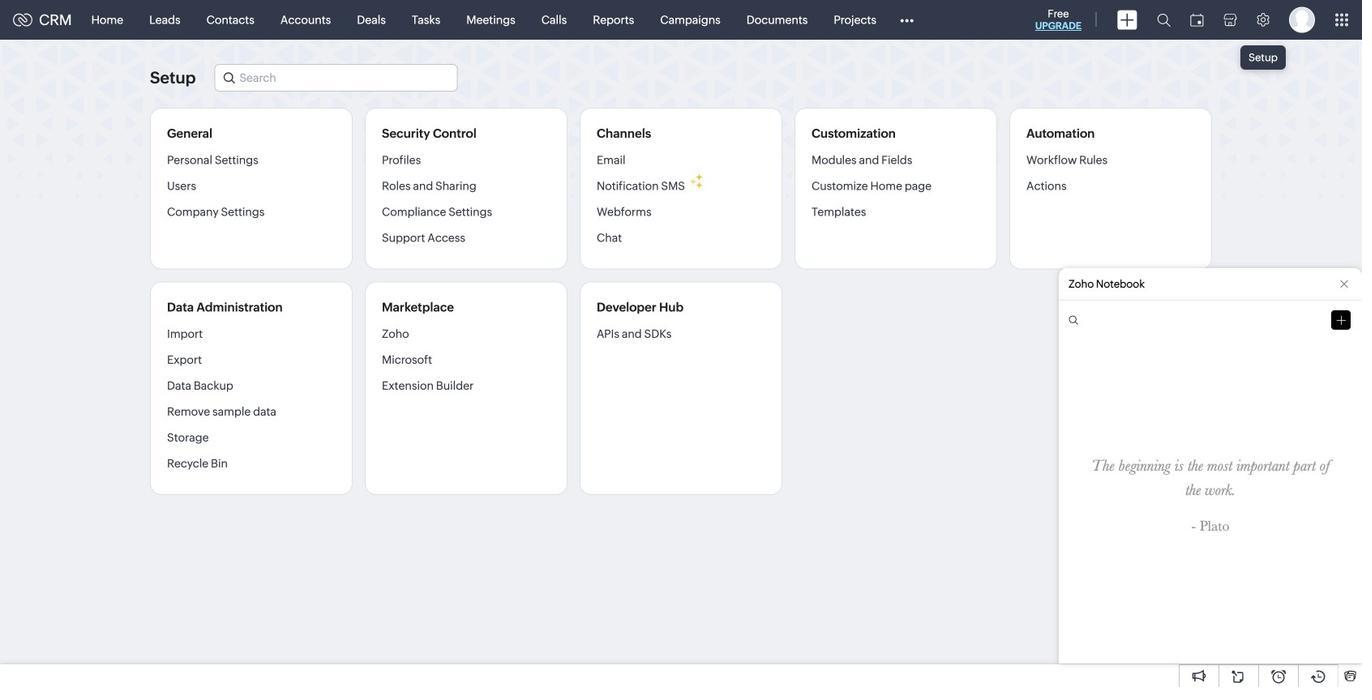 Task type: vqa. For each thing, say whether or not it's contained in the screenshot.
field
yes



Task type: locate. For each thing, give the bounding box(es) containing it.
create menu image
[[1117, 10, 1138, 30]]

Other Modules field
[[890, 7, 924, 33]]

create menu element
[[1108, 0, 1148, 39]]

None field
[[214, 64, 458, 92]]

calendar image
[[1190, 13, 1204, 26]]

logo image
[[13, 13, 32, 26]]

Search text field
[[215, 65, 457, 91]]



Task type: describe. For each thing, give the bounding box(es) containing it.
search element
[[1148, 0, 1181, 40]]

search image
[[1157, 13, 1171, 27]]

profile element
[[1280, 0, 1325, 39]]

profile image
[[1289, 7, 1315, 33]]



